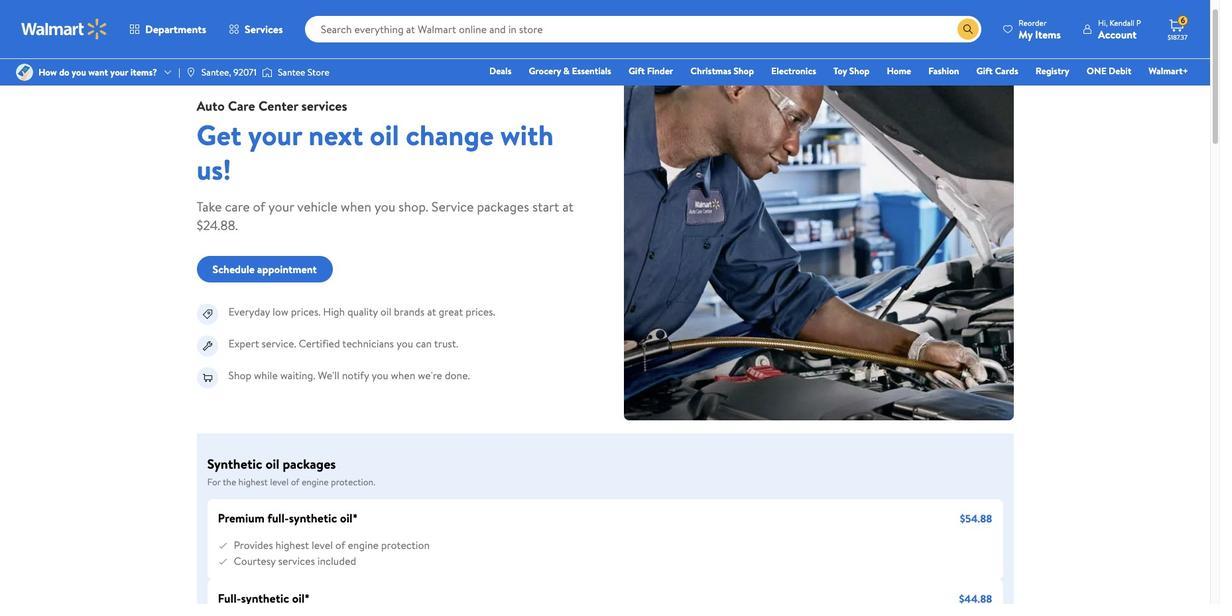 Task type: locate. For each thing, give the bounding box(es) containing it.
your down center
[[248, 115, 302, 155]]

0 horizontal spatial packages
[[283, 455, 336, 473]]

oil right synthetic
[[266, 455, 280, 473]]

0 vertical spatial when
[[341, 198, 372, 216]]

premium
[[218, 510, 265, 527]]

0 vertical spatial of
[[253, 198, 265, 216]]

1 vertical spatial packages
[[283, 455, 336, 473]]

|
[[179, 66, 180, 79]]

gift left finder
[[629, 64, 645, 78]]

of right care
[[253, 198, 265, 216]]

of up premium full-synthetic oil*
[[291, 476, 300, 489]]

1 horizontal spatial when
[[391, 368, 416, 383]]

you left shop.
[[375, 198, 396, 216]]

oil right quality
[[381, 305, 392, 319]]

one debit
[[1087, 64, 1132, 78]]

finder
[[647, 64, 674, 78]]

services up "next"
[[302, 97, 348, 115]]

engine inside synthetic oil packages for the highest level of engine protection.
[[302, 476, 329, 489]]

technicians
[[343, 336, 394, 351]]

1 horizontal spatial shop
[[734, 64, 755, 78]]

0 horizontal spatial gift
[[629, 64, 645, 78]]

departments
[[145, 22, 206, 36]]

2 horizontal spatial shop
[[850, 64, 870, 78]]

packages left start
[[477, 198, 530, 216]]

your right want on the left top of page
[[110, 66, 128, 79]]

highest right "the"
[[239, 476, 268, 489]]

walmart+
[[1150, 64, 1189, 78]]

how
[[38, 66, 57, 79]]

prices.
[[291, 305, 321, 319], [466, 305, 496, 319]]

with
[[501, 115, 554, 155]]

service.
[[262, 336, 296, 351]]

your left vehicle
[[269, 198, 294, 216]]

1 vertical spatial when
[[391, 368, 416, 383]]

appointment
[[257, 262, 317, 277]]

0 vertical spatial services
[[302, 97, 348, 115]]

highest up courtesy services included
[[276, 538, 309, 553]]

shop right toy
[[850, 64, 870, 78]]

1 vertical spatial your
[[248, 115, 302, 155]]

2 gift from the left
[[977, 64, 993, 78]]

one
[[1087, 64, 1107, 78]]

1 vertical spatial services
[[278, 554, 315, 569]]

gift left cards
[[977, 64, 993, 78]]

1 horizontal spatial highest
[[276, 538, 309, 553]]

services button
[[218, 13, 294, 45]]

shop left while
[[229, 368, 252, 383]]

1 gift from the left
[[629, 64, 645, 78]]

0 horizontal spatial of
[[253, 198, 265, 216]]

center
[[259, 97, 298, 115]]

0 horizontal spatial  image
[[186, 67, 196, 78]]

gift for gift finder
[[629, 64, 645, 78]]

everyday
[[229, 305, 270, 319]]

shop inside christmas shop link
[[734, 64, 755, 78]]

0 horizontal spatial at
[[427, 305, 436, 319]]

your
[[110, 66, 128, 79], [248, 115, 302, 155], [269, 198, 294, 216]]

kendall
[[1110, 17, 1135, 28]]

shop right christmas
[[734, 64, 755, 78]]

gift
[[629, 64, 645, 78], [977, 64, 993, 78]]

of inside synthetic oil packages for the highest level of engine protection.
[[291, 476, 300, 489]]

0 horizontal spatial when
[[341, 198, 372, 216]]

2 vertical spatial your
[[269, 198, 294, 216]]

highest
[[239, 476, 268, 489], [276, 538, 309, 553]]

level up full-
[[270, 476, 289, 489]]

$54.88
[[961, 511, 993, 526]]

1 horizontal spatial of
[[291, 476, 300, 489]]

2 vertical spatial of
[[336, 538, 345, 553]]

2 prices. from the left
[[466, 305, 496, 319]]

of up included
[[336, 538, 345, 553]]

hi,
[[1099, 17, 1109, 28]]

oil right "next"
[[370, 115, 399, 155]]

0 horizontal spatial highest
[[239, 476, 268, 489]]

engine
[[302, 476, 329, 489], [348, 538, 379, 553]]

at left great
[[427, 305, 436, 319]]

waiting.
[[280, 368, 315, 383]]

search icon image
[[964, 24, 974, 35]]

of
[[253, 198, 265, 216], [291, 476, 300, 489], [336, 538, 345, 553]]

0 vertical spatial packages
[[477, 198, 530, 216]]

expert service. certified technicians you can trust. image
[[197, 336, 218, 357]]

0 vertical spatial level
[[270, 476, 289, 489]]

 image
[[16, 64, 33, 81]]

santee, 92071
[[202, 66, 257, 79]]

when
[[341, 198, 372, 216], [391, 368, 416, 383]]

gift cards link
[[971, 64, 1025, 78]]

1 horizontal spatial packages
[[477, 198, 530, 216]]

change
[[406, 115, 494, 155]]

1 vertical spatial at
[[427, 305, 436, 319]]

1 horizontal spatial  image
[[262, 66, 273, 79]]

protection.
[[331, 476, 376, 489]]

when left we're
[[391, 368, 416, 383]]

expert service. certified technicians you can trust.
[[229, 336, 459, 351]]

0 horizontal spatial engine
[[302, 476, 329, 489]]

santee
[[278, 66, 306, 79]]

engine down oil*
[[348, 538, 379, 553]]

Search search field
[[305, 16, 982, 42]]

synthetic
[[207, 455, 263, 473]]

oil
[[370, 115, 399, 155], [381, 305, 392, 319], [266, 455, 280, 473]]

schedule appointment button
[[197, 256, 333, 283]]

you left can
[[397, 336, 413, 351]]

grocery & essentials
[[529, 64, 612, 78]]

 image right 92071
[[262, 66, 273, 79]]

deals
[[490, 64, 512, 78]]

us!
[[197, 150, 231, 189]]

shop inside toy shop link
[[850, 64, 870, 78]]

 image
[[262, 66, 273, 79], [186, 67, 196, 78]]

services down provides highest level of engine protection
[[278, 554, 315, 569]]

1 horizontal spatial at
[[563, 198, 574, 216]]

you right notify
[[372, 368, 389, 383]]

grocery & essentials link
[[523, 64, 618, 78]]

services
[[302, 97, 348, 115], [278, 554, 315, 569]]

0 horizontal spatial level
[[270, 476, 289, 489]]

home
[[888, 64, 912, 78]]

oil inside auto care center services get your next oil change with us!
[[370, 115, 399, 155]]

0 vertical spatial oil
[[370, 115, 399, 155]]

schedule appointment
[[213, 262, 317, 277]]

great
[[439, 305, 463, 319]]

how do you want your items?
[[38, 66, 157, 79]]

debit
[[1110, 64, 1132, 78]]

packages up protection.
[[283, 455, 336, 473]]

prices. right low
[[291, 305, 321, 319]]

prices. right great
[[466, 305, 496, 319]]

2 vertical spatial oil
[[266, 455, 280, 473]]

toy
[[834, 64, 848, 78]]

Walmart Site-Wide search field
[[305, 16, 982, 42]]

1 prices. from the left
[[291, 305, 321, 319]]

level up included
[[312, 538, 333, 553]]

0 horizontal spatial prices.
[[291, 305, 321, 319]]

packages inside take care of your vehicle when you shop. service packages start at $24.88.
[[477, 198, 530, 216]]

1 vertical spatial highest
[[276, 538, 309, 553]]

1 vertical spatial engine
[[348, 538, 379, 553]]

we're
[[418, 368, 443, 383]]

do
[[59, 66, 69, 79]]

engine up synthetic on the bottom left of page
[[302, 476, 329, 489]]

0 vertical spatial engine
[[302, 476, 329, 489]]

1 vertical spatial level
[[312, 538, 333, 553]]

1 horizontal spatial engine
[[348, 538, 379, 553]]

walmart image
[[21, 19, 107, 40]]

get
[[197, 115, 242, 155]]

store
[[308, 66, 330, 79]]

1 vertical spatial of
[[291, 476, 300, 489]]

your inside auto care center services get your next oil change with us!
[[248, 115, 302, 155]]

items?
[[131, 66, 157, 79]]

everyday low prices. high quality oil brands at great prices.
[[229, 305, 496, 319]]

christmas
[[691, 64, 732, 78]]

1 horizontal spatial prices.
[[466, 305, 496, 319]]

0 vertical spatial at
[[563, 198, 574, 216]]

santee,
[[202, 66, 231, 79]]

you right 'do'
[[72, 66, 86, 79]]

registry
[[1036, 64, 1070, 78]]

at right start
[[563, 198, 574, 216]]

notify
[[342, 368, 369, 383]]

christmas shop link
[[685, 64, 761, 78]]

toy shop link
[[828, 64, 876, 78]]

shop while waiting. we'll notify you when we're done.
[[229, 368, 470, 383]]

0 vertical spatial highest
[[239, 476, 268, 489]]

services
[[245, 22, 283, 36]]

when right vehicle
[[341, 198, 372, 216]]

registry link
[[1030, 64, 1076, 78]]

level inside synthetic oil packages for the highest level of engine protection.
[[270, 476, 289, 489]]

gift for gift cards
[[977, 64, 993, 78]]

your inside take care of your vehicle when you shop. service packages start at $24.88.
[[269, 198, 294, 216]]

quality
[[348, 305, 378, 319]]

highest inside synthetic oil packages for the highest level of engine protection.
[[239, 476, 268, 489]]

 image right |
[[186, 67, 196, 78]]

2 horizontal spatial of
[[336, 538, 345, 553]]

shop
[[734, 64, 755, 78], [850, 64, 870, 78], [229, 368, 252, 383]]

1 horizontal spatial gift
[[977, 64, 993, 78]]



Task type: vqa. For each thing, say whether or not it's contained in the screenshot.
the leftmost Boundaries
no



Task type: describe. For each thing, give the bounding box(es) containing it.
at inside take care of your vehicle when you shop. service packages start at $24.88.
[[563, 198, 574, 216]]

grocery
[[529, 64, 562, 78]]

take care of your vehicle when you shop. service packages start at $24.88.
[[197, 198, 574, 234]]

provides highest level of engine protection
[[234, 538, 430, 553]]

can
[[416, 336, 432, 351]]

fashion link
[[923, 64, 966, 78]]

$24.88.
[[197, 216, 238, 234]]

gift cards
[[977, 64, 1019, 78]]

&
[[564, 64, 570, 78]]

we'll
[[318, 368, 340, 383]]

services inside auto care center services get your next oil change with us!
[[302, 97, 348, 115]]

courtesy services included
[[234, 554, 356, 569]]

provides
[[234, 538, 273, 553]]

want
[[88, 66, 108, 79]]

next
[[309, 115, 363, 155]]

you inside take care of your vehicle when you shop. service packages start at $24.88.
[[375, 198, 396, 216]]

92071
[[234, 66, 257, 79]]

walmart+ link
[[1144, 64, 1195, 78]]

departments button
[[118, 13, 218, 45]]

everyday low prices. high quality oil brands at great prices. image
[[197, 304, 218, 325]]

for
[[207, 476, 221, 489]]

when inside take care of your vehicle when you shop. service packages start at $24.88.
[[341, 198, 372, 216]]

shop for christmas shop
[[734, 64, 755, 78]]

take
[[197, 198, 222, 216]]

care
[[225, 198, 250, 216]]

synthetic oil packages for the highest level of engine protection.
[[207, 455, 376, 489]]

synthetic
[[289, 510, 337, 527]]

protection
[[381, 538, 430, 553]]

of inside take care of your vehicle when you shop. service packages start at $24.88.
[[253, 198, 265, 216]]

included
[[318, 554, 356, 569]]

essentials
[[572, 64, 612, 78]]

6
[[1182, 15, 1186, 26]]

reorder
[[1019, 17, 1047, 28]]

0 horizontal spatial shop
[[229, 368, 252, 383]]

shop.
[[399, 198, 429, 216]]

auto care center services get your next oil change with us!
[[197, 97, 554, 189]]

courtesy
[[234, 554, 276, 569]]

 image for santee, 92071
[[186, 67, 196, 78]]

reorder my items
[[1019, 17, 1062, 41]]

care
[[228, 97, 255, 115]]

cards
[[996, 64, 1019, 78]]

low
[[273, 305, 289, 319]]

home link
[[882, 64, 918, 78]]

fashion
[[929, 64, 960, 78]]

hi, kendall p account
[[1099, 17, 1142, 41]]

shop for toy shop
[[850, 64, 870, 78]]

packages inside synthetic oil packages for the highest level of engine protection.
[[283, 455, 336, 473]]

0 vertical spatial your
[[110, 66, 128, 79]]

oil*
[[340, 510, 358, 527]]

1 horizontal spatial level
[[312, 538, 333, 553]]

6 $187.37
[[1169, 15, 1188, 42]]

items
[[1036, 27, 1062, 41]]

$187.37
[[1169, 33, 1188, 42]]

oil inside synthetic oil packages for the highest level of engine protection.
[[266, 455, 280, 473]]

vehicle
[[297, 198, 338, 216]]

1 vertical spatial oil
[[381, 305, 392, 319]]

toy shop
[[834, 64, 870, 78]]

gift finder link
[[623, 64, 680, 78]]

one debit link
[[1081, 64, 1138, 78]]

 image for santee store
[[262, 66, 273, 79]]

deals link
[[484, 64, 518, 78]]

christmas shop
[[691, 64, 755, 78]]

full-
[[268, 510, 289, 527]]

high
[[323, 305, 345, 319]]

service
[[432, 198, 474, 216]]

electronics link
[[766, 64, 823, 78]]

premium full-synthetic oil*
[[218, 510, 358, 527]]

shop while waiting. we'll notify you when we're done. image
[[197, 368, 218, 389]]

certified
[[299, 336, 340, 351]]

account
[[1099, 27, 1138, 41]]

my
[[1019, 27, 1033, 41]]

schedule
[[213, 262, 255, 277]]

brands
[[394, 305, 425, 319]]

done.
[[445, 368, 470, 383]]

while
[[254, 368, 278, 383]]

expert
[[229, 336, 259, 351]]

auto
[[197, 97, 225, 115]]

gift finder
[[629, 64, 674, 78]]



